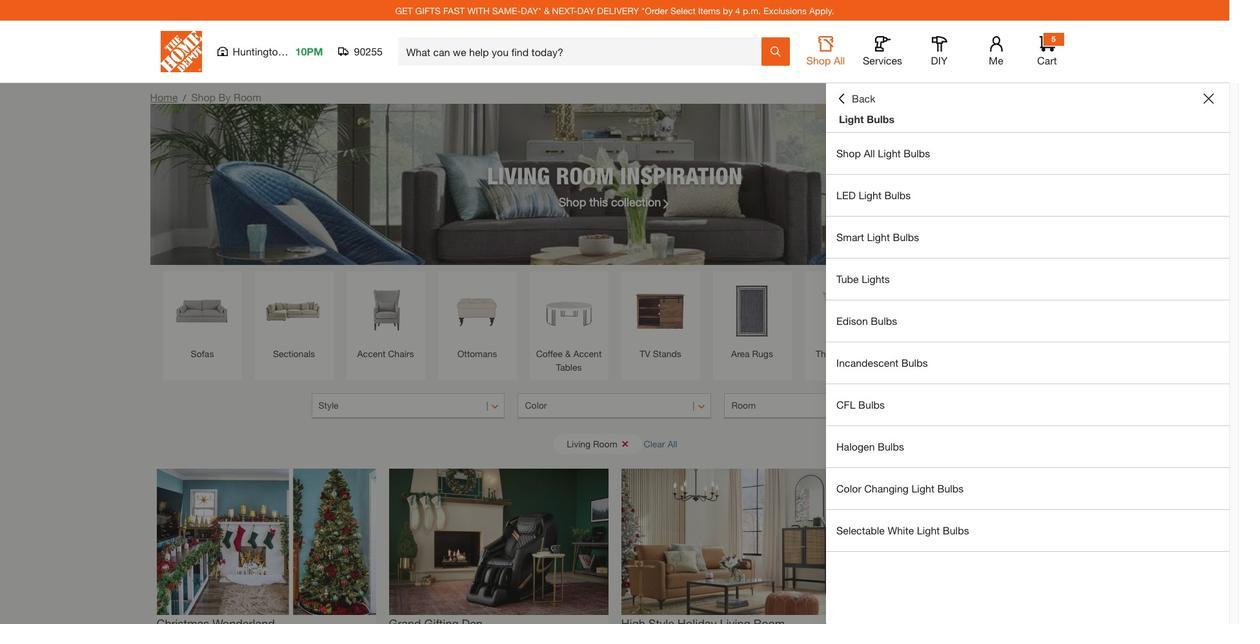 Task type: locate. For each thing, give the bounding box(es) containing it.
changing
[[864, 483, 909, 495]]

0 vertical spatial all
[[834, 54, 845, 66]]

tube
[[837, 273, 859, 285]]

shop inside button
[[807, 54, 831, 66]]

all up back 'button'
[[834, 54, 845, 66]]

light right white
[[917, 525, 940, 537]]

0 horizontal spatial living
[[487, 162, 550, 189]]

sofas
[[191, 349, 214, 360]]

What can we help you find today? search field
[[406, 38, 761, 65]]

shop for shop this collection
[[559, 195, 586, 209]]

1 throw from the left
[[816, 349, 841, 360]]

color button
[[518, 394, 712, 420]]

& right day*
[[544, 5, 550, 16]]

shop
[[807, 54, 831, 66], [191, 91, 216, 103], [837, 147, 861, 159], [559, 195, 586, 209]]

bulbs down back
[[867, 113, 895, 125]]

accent chairs
[[357, 349, 414, 360]]

room button
[[725, 394, 918, 420]]

blankets
[[932, 349, 967, 360]]

1 horizontal spatial &
[[565, 349, 571, 360]]

edison bulbs
[[837, 315, 897, 327]]

2 throw from the left
[[904, 349, 929, 360]]

all for shop all light bulbs
[[864, 147, 875, 159]]

1 horizontal spatial throw
[[904, 349, 929, 360]]

1 vertical spatial all
[[864, 147, 875, 159]]

throw left blankets
[[904, 349, 929, 360]]

home / shop by room
[[150, 91, 261, 103]]

light right changing
[[912, 483, 935, 495]]

throw blankets
[[904, 349, 967, 360]]

light bulbs
[[839, 113, 895, 125]]

all inside 'shop all light bulbs' link
[[864, 147, 875, 159]]

1 vertical spatial color
[[837, 483, 862, 495]]

room
[[234, 91, 261, 103], [556, 162, 614, 189], [732, 400, 756, 411], [593, 439, 617, 450]]

area rugs image
[[719, 278, 785, 344]]

select
[[670, 5, 696, 16]]

*order
[[642, 5, 668, 16]]

services button
[[862, 36, 903, 67]]

all
[[834, 54, 845, 66], [864, 147, 875, 159], [668, 439, 678, 450]]

0 vertical spatial living
[[487, 162, 550, 189]]

bulbs inside "link"
[[938, 483, 964, 495]]

incandescent bulbs
[[837, 357, 928, 369]]

cfl bulbs
[[837, 399, 885, 411]]

tv
[[640, 349, 651, 360]]

collection
[[611, 195, 661, 209]]

all for shop all
[[834, 54, 845, 66]]

1 stretchy image image from the left
[[157, 469, 376, 616]]

throw left pillows
[[816, 349, 841, 360]]

1 horizontal spatial living
[[567, 439, 591, 450]]

incandescent
[[837, 357, 899, 369]]

accent inside coffee & accent tables
[[573, 349, 602, 360]]

all inside the 'clear all' button
[[668, 439, 678, 450]]

0 horizontal spatial accent
[[357, 349, 386, 360]]

color for color changing light bulbs
[[837, 483, 862, 495]]

90255
[[354, 45, 383, 57]]

color left changing
[[837, 483, 862, 495]]

me
[[989, 54, 1004, 66]]

cart 5
[[1037, 34, 1057, 66]]

huntington
[[233, 45, 284, 57]]

drawer close image
[[1204, 94, 1214, 104]]

0 horizontal spatial all
[[668, 439, 678, 450]]

color down coffee at the left bottom
[[525, 400, 547, 411]]

tv stands image
[[628, 278, 694, 344]]

shop down "light bulbs"
[[837, 147, 861, 159]]

1 horizontal spatial all
[[834, 54, 845, 66]]

clear
[[644, 439, 665, 450]]

accent up tables
[[573, 349, 602, 360]]

shop inside 'menu'
[[837, 147, 861, 159]]

huntington park
[[233, 45, 308, 57]]

stretchy image image
[[157, 469, 376, 616], [389, 469, 608, 616], [621, 469, 841, 616], [854, 469, 1073, 616]]

accent chairs image
[[353, 278, 419, 344]]

accent
[[357, 349, 386, 360], [573, 349, 602, 360]]

led light bulbs
[[837, 189, 911, 201]]

shop all light bulbs link
[[826, 133, 1230, 174]]

accent left chairs
[[357, 349, 386, 360]]

light right led
[[859, 189, 882, 201]]

all inside shop all button
[[834, 54, 845, 66]]

bulbs up selectable white light bulbs on the right bottom
[[938, 483, 964, 495]]

& up tables
[[565, 349, 571, 360]]

get
[[395, 5, 413, 16]]

curtains & drapes image
[[994, 278, 1060, 344]]

1 horizontal spatial accent
[[573, 349, 602, 360]]

throw
[[816, 349, 841, 360], [904, 349, 929, 360]]

clear all button
[[644, 432, 678, 456]]

living room button
[[554, 435, 642, 454]]

bulbs right cfl
[[859, 399, 885, 411]]

color inside "link"
[[837, 483, 862, 495]]

shop for shop all
[[807, 54, 831, 66]]

menu
[[826, 133, 1230, 553]]

light
[[839, 113, 864, 125], [878, 147, 901, 159], [859, 189, 882, 201], [867, 231, 890, 243], [912, 483, 935, 495], [917, 525, 940, 537]]

lights
[[862, 273, 890, 285]]

cart
[[1037, 54, 1057, 66]]

shop all
[[807, 54, 845, 66]]

services
[[863, 54, 902, 66]]

coffee
[[536, 349, 563, 360]]

cfl
[[837, 399, 856, 411]]

0 vertical spatial &
[[544, 5, 550, 16]]

bulbs down the led light bulbs
[[893, 231, 919, 243]]

4 stretchy image image from the left
[[854, 469, 1073, 616]]

bulbs down the shop all light bulbs
[[885, 189, 911, 201]]

all for clear all
[[668, 439, 678, 450]]

day*
[[521, 5, 542, 16]]

color inside button
[[525, 400, 547, 411]]

1 vertical spatial &
[[565, 349, 571, 360]]

bulbs right white
[[943, 525, 969, 537]]

2 vertical spatial all
[[668, 439, 678, 450]]

bulbs left blankets
[[902, 357, 928, 369]]

2 stretchy image image from the left
[[389, 469, 608, 616]]

shop left the this in the left of the page
[[559, 195, 586, 209]]

2 accent from the left
[[573, 349, 602, 360]]

all down "light bulbs"
[[864, 147, 875, 159]]

90255 button
[[339, 45, 383, 58]]

sofas link
[[169, 278, 235, 361]]

smart light bulbs link
[[826, 217, 1230, 258]]

selectable white light bulbs link
[[826, 511, 1230, 552]]

throw for throw pillows
[[816, 349, 841, 360]]

light right smart
[[867, 231, 890, 243]]

/
[[183, 92, 186, 103]]

3 stretchy image image from the left
[[621, 469, 841, 616]]

0 vertical spatial color
[[525, 400, 547, 411]]

edison bulbs link
[[826, 301, 1230, 342]]

1 horizontal spatial color
[[837, 483, 862, 495]]

same-
[[492, 5, 521, 16]]

1 vertical spatial living
[[567, 439, 591, 450]]

clear all
[[644, 439, 678, 450]]

2 horizontal spatial all
[[864, 147, 875, 159]]

light inside 'link'
[[859, 189, 882, 201]]

0 horizontal spatial throw
[[816, 349, 841, 360]]

color changing light bulbs
[[837, 483, 964, 495]]

the home depot logo image
[[160, 31, 202, 72]]

shop this collection
[[559, 195, 661, 209]]

&
[[544, 5, 550, 16], [565, 349, 571, 360]]

edison
[[837, 315, 868, 327]]

shop down apply.
[[807, 54, 831, 66]]

all right clear
[[668, 439, 678, 450]]

shop all light bulbs
[[837, 147, 930, 159]]

0 horizontal spatial color
[[525, 400, 547, 411]]

room right by
[[234, 91, 261, 103]]

& inside coffee & accent tables
[[565, 349, 571, 360]]

living inside button
[[567, 439, 591, 450]]



Task type: vqa. For each thing, say whether or not it's contained in the screenshot.
Feedback Link Image
yes



Task type: describe. For each thing, give the bounding box(es) containing it.
throw blankets link
[[903, 278, 969, 361]]

items
[[698, 5, 720, 16]]

by
[[723, 5, 733, 16]]

halogen
[[837, 441, 875, 453]]

ottomans image
[[444, 278, 510, 344]]

room down area
[[732, 400, 756, 411]]

shop all button
[[805, 36, 847, 67]]

throw blankets image
[[903, 278, 969, 344]]

smart light bulbs
[[837, 231, 919, 243]]

bulbs right the edison
[[871, 315, 897, 327]]

0 horizontal spatial &
[[544, 5, 550, 16]]

10pm
[[295, 45, 323, 57]]

incandescent bulbs link
[[826, 343, 1230, 384]]

living room
[[567, 439, 617, 450]]

white
[[888, 525, 914, 537]]

menu containing shop all light bulbs
[[826, 133, 1230, 553]]

halogen bulbs
[[837, 441, 904, 453]]

back
[[852, 92, 876, 105]]

4
[[735, 5, 740, 16]]

inspiration
[[620, 162, 742, 189]]

ottomans
[[457, 349, 497, 360]]

tables
[[556, 362, 582, 373]]

diy
[[931, 54, 948, 66]]

delivery
[[597, 5, 639, 16]]

smart
[[837, 231, 864, 243]]

throw for throw blankets
[[904, 349, 929, 360]]

throw pillows
[[816, 349, 872, 360]]

color for color
[[525, 400, 547, 411]]

1 accent from the left
[[357, 349, 386, 360]]

selectable white light bulbs
[[837, 525, 969, 537]]

day
[[577, 5, 595, 16]]

coffee & accent tables image
[[536, 278, 602, 344]]

sectionals link
[[261, 278, 327, 361]]

shop this collection link
[[559, 193, 671, 211]]

area
[[731, 349, 750, 360]]

style
[[319, 400, 339, 411]]

park
[[287, 45, 308, 57]]

tube lights link
[[826, 259, 1230, 300]]

room down color button
[[593, 439, 617, 450]]

area rugs
[[731, 349, 773, 360]]

tv stands link
[[628, 278, 694, 361]]

throw pillows link
[[811, 278, 877, 361]]

shop right / in the left top of the page
[[191, 91, 216, 103]]

living for living room inspiration
[[487, 162, 550, 189]]

cfl bulbs link
[[826, 385, 1230, 426]]

living room inspiration
[[487, 162, 742, 189]]

shop for shop all light bulbs
[[837, 147, 861, 159]]

stands
[[653, 349, 681, 360]]

home
[[150, 91, 178, 103]]

rugs
[[752, 349, 773, 360]]

p.m.
[[743, 5, 761, 16]]

chairs
[[388, 349, 414, 360]]

led light bulbs link
[[826, 175, 1230, 216]]

this
[[590, 195, 608, 209]]

accent chairs link
[[353, 278, 419, 361]]

back button
[[837, 92, 876, 105]]

fast
[[443, 5, 465, 16]]

feedback link image
[[1222, 218, 1239, 288]]

light down "light bulbs"
[[878, 147, 901, 159]]

sectionals
[[273, 349, 315, 360]]

exclusions
[[764, 5, 807, 16]]

ottomans link
[[444, 278, 510, 361]]

gifts
[[415, 5, 441, 16]]

5
[[1052, 34, 1056, 44]]

home link
[[150, 91, 178, 103]]

throw pillows image
[[811, 278, 877, 344]]

by
[[219, 91, 231, 103]]

style button
[[311, 394, 505, 420]]

bulbs up the led light bulbs
[[904, 147, 930, 159]]

light down back 'button'
[[839, 113, 864, 125]]

sofas image
[[169, 278, 235, 344]]

room up the this in the left of the page
[[556, 162, 614, 189]]

diy button
[[919, 36, 960, 67]]

pillows
[[844, 349, 872, 360]]

area rugs link
[[719, 278, 785, 361]]

sectionals image
[[261, 278, 327, 344]]

light inside "link"
[[912, 483, 935, 495]]

get gifts fast with same-day* & next-day delivery *order select items by 4 p.m. exclusions apply.
[[395, 5, 834, 16]]

coffee & accent tables
[[536, 349, 602, 373]]

tv stands
[[640, 349, 681, 360]]

bulbs right halogen on the bottom right
[[878, 441, 904, 453]]

color changing light bulbs link
[[826, 469, 1230, 510]]

tube lights
[[837, 273, 890, 285]]

me button
[[976, 36, 1017, 67]]

next-
[[552, 5, 577, 16]]

living for living room
[[567, 439, 591, 450]]

selectable
[[837, 525, 885, 537]]



